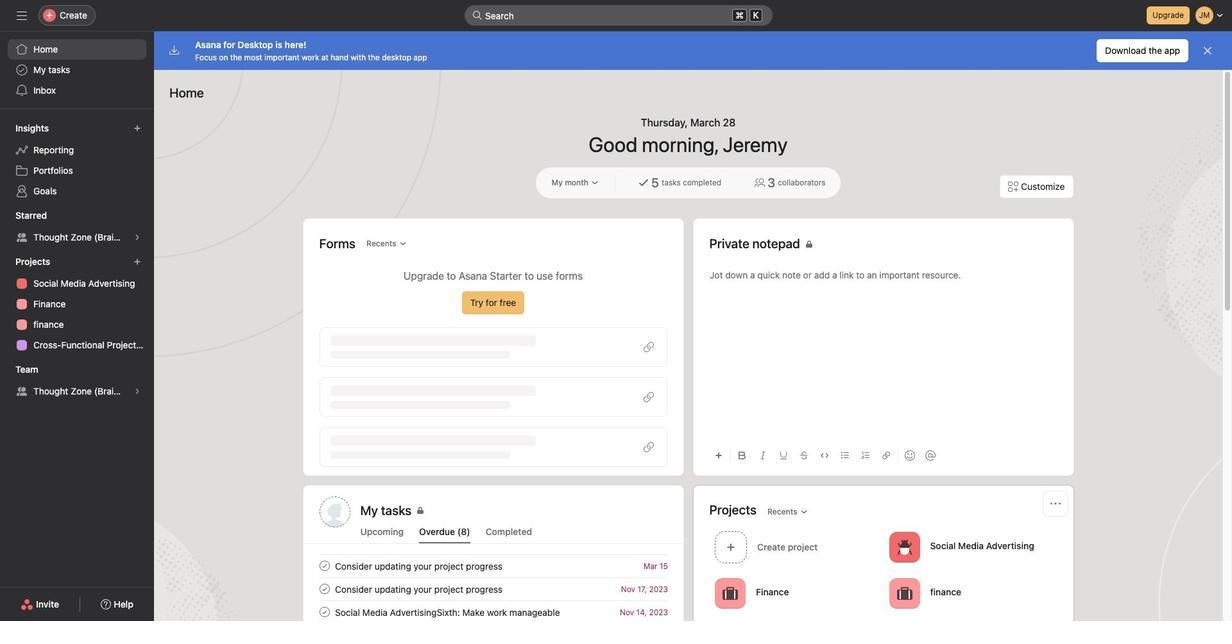 Task type: vqa. For each thing, say whether or not it's contained in the screenshot.
Team
no



Task type: describe. For each thing, give the bounding box(es) containing it.
bulleted list image
[[842, 452, 849, 460]]

actions image
[[1051, 499, 1061, 509]]

new project or portfolio image
[[134, 258, 141, 266]]

Mark complete checkbox
[[317, 559, 332, 574]]

bold image
[[739, 452, 747, 460]]

briefcase image
[[897, 586, 913, 601]]

italics image
[[759, 452, 767, 460]]

global element
[[0, 31, 154, 109]]

2 mark complete checkbox from the top
[[317, 605, 332, 620]]

see details, thought zone (brainstorm space) image
[[134, 388, 141, 396]]

new insights image
[[134, 125, 141, 132]]

prominent image
[[473, 10, 483, 21]]

2 mark complete image from the top
[[317, 582, 332, 597]]

briefcase image
[[723, 586, 738, 601]]

see details, thought zone (brainstorm space) image
[[134, 234, 141, 241]]



Task type: locate. For each thing, give the bounding box(es) containing it.
toolbar
[[710, 441, 1058, 470]]

projects element
[[0, 250, 154, 358]]

underline image
[[780, 452, 788, 460]]

hide sidebar image
[[17, 10, 27, 21]]

0 vertical spatial mark complete checkbox
[[317, 582, 332, 597]]

code image
[[821, 452, 829, 460]]

strikethrough image
[[800, 452, 808, 460]]

1 vertical spatial mark complete checkbox
[[317, 605, 332, 620]]

mark complete image
[[317, 605, 332, 620]]

mark complete checkbox down mark complete option
[[317, 605, 332, 620]]

0 vertical spatial mark complete image
[[317, 559, 332, 574]]

numbered list image
[[862, 452, 870, 460]]

add profile photo image
[[319, 497, 350, 528]]

Search tasks, projects, and more text field
[[465, 5, 773, 26]]

insights element
[[0, 117, 154, 204]]

teams element
[[0, 358, 154, 405]]

bug image
[[897, 540, 913, 555]]

mark complete image
[[317, 559, 332, 574], [317, 582, 332, 597]]

starred element
[[0, 204, 154, 250]]

at mention image
[[926, 451, 936, 461]]

Mark complete checkbox
[[317, 582, 332, 597], [317, 605, 332, 620]]

mark complete checkbox up mark complete icon
[[317, 582, 332, 597]]

1 mark complete image from the top
[[317, 559, 332, 574]]

insert an object image
[[715, 452, 723, 460]]

link image
[[883, 452, 890, 460]]

None field
[[465, 5, 773, 26]]

dismiss image
[[1203, 46, 1214, 56]]

1 mark complete checkbox from the top
[[317, 582, 332, 597]]

list item
[[710, 528, 884, 567], [304, 555, 684, 578], [304, 578, 684, 601], [304, 601, 684, 622]]

1 vertical spatial mark complete image
[[317, 582, 332, 597]]



